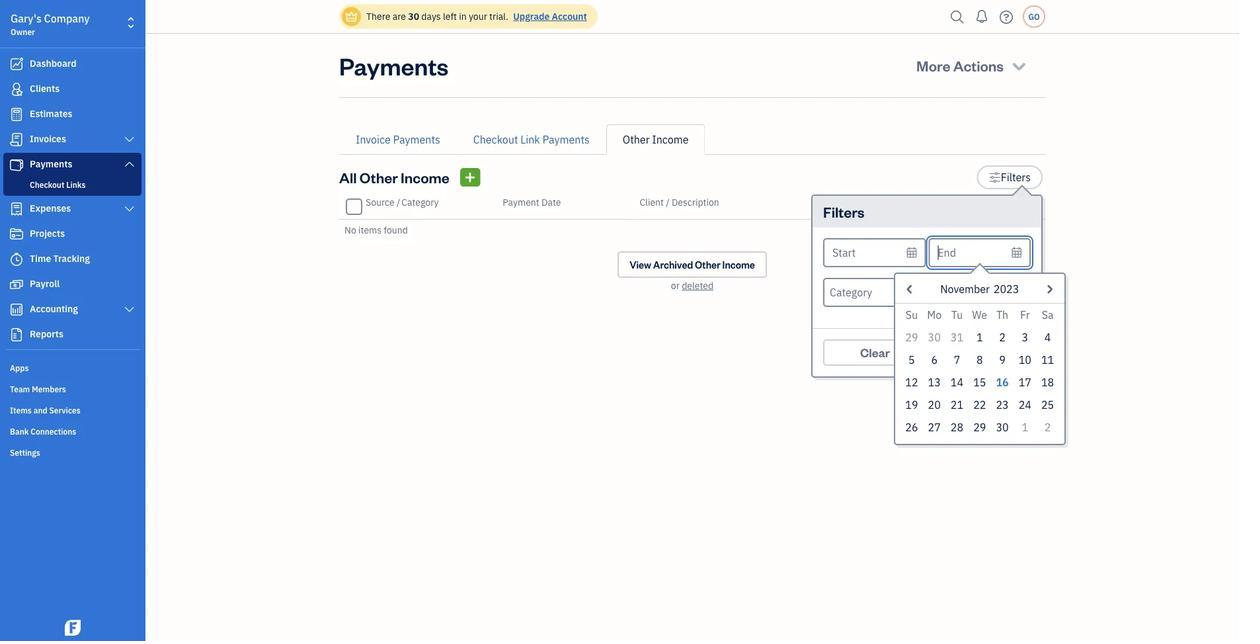 Task type: describe. For each thing, give the bounding box(es) containing it.
filters inside dropdown button
[[1001, 170, 1031, 184]]

other inside the view archived other income link
[[695, 258, 721, 271]]

21
[[951, 398, 964, 412]]

chevrondown image
[[1011, 56, 1029, 75]]

19 button
[[901, 394, 924, 416]]

checkout link payments link
[[457, 124, 607, 155]]

we
[[973, 308, 988, 322]]

members
[[32, 384, 66, 394]]

checkout link payments
[[474, 133, 590, 147]]

/ for description
[[666, 196, 670, 208]]

0 vertical spatial income
[[653, 133, 689, 147]]

3
[[1022, 330, 1029, 344]]

18
[[1042, 375, 1055, 389]]

client image
[[9, 83, 24, 96]]

client
[[640, 196, 664, 208]]

and
[[34, 405, 47, 415]]

money image
[[9, 278, 24, 291]]

0 vertical spatial 1 button
[[969, 326, 992, 349]]

4
[[1045, 330, 1052, 344]]

company
[[44, 12, 90, 25]]

client / description
[[640, 196, 720, 208]]

25
[[1042, 398, 1055, 412]]

2 horizontal spatial income
[[723, 258, 755, 271]]

3 button
[[1014, 326, 1037, 349]]

settings link
[[3, 442, 142, 462]]

actions
[[954, 56, 1004, 75]]

1 vertical spatial 2 button
[[1037, 416, 1060, 439]]

1 horizontal spatial 30
[[929, 330, 941, 344]]

invoices
[[30, 133, 66, 145]]

chevron large down image for accounting
[[123, 304, 136, 315]]

1 horizontal spatial 29 button
[[969, 416, 992, 439]]

24 button
[[1014, 394, 1037, 416]]

28
[[951, 420, 964, 434]]

20
[[929, 398, 941, 412]]

filters button
[[977, 165, 1043, 189]]

view
[[630, 258, 652, 271]]

2 for topmost 2 button
[[1000, 330, 1006, 344]]

1 vertical spatial 30 button
[[992, 416, 1014, 439]]

2 for 2 button to the bottom
[[1045, 420, 1052, 434]]

su
[[906, 308, 918, 322]]

archived
[[654, 258, 693, 271]]

accounting
[[30, 303, 78, 315]]

view archived other income
[[630, 258, 755, 271]]

expenses
[[30, 202, 71, 214]]

0 vertical spatial 30 button
[[924, 326, 946, 349]]

bank connections link
[[3, 421, 142, 441]]

5
[[909, 353, 915, 367]]

23
[[997, 398, 1009, 412]]

expenses link
[[3, 197, 142, 221]]

10
[[1019, 353, 1032, 367]]

dashboard link
[[3, 52, 142, 76]]

main element
[[0, 0, 179, 641]]

25 button
[[1037, 394, 1060, 416]]

31
[[951, 330, 964, 344]]

apps
[[10, 363, 29, 373]]

26 button
[[901, 416, 924, 439]]

chart image
[[9, 303, 24, 316]]

22
[[974, 398, 987, 412]]

12 button
[[901, 371, 924, 394]]

go to help image
[[996, 7, 1018, 27]]

apps link
[[3, 357, 142, 377]]

0 vertical spatial 29 button
[[901, 326, 924, 349]]

apply
[[968, 345, 1001, 360]]

10 button
[[1014, 349, 1037, 371]]

invoice payments
[[356, 133, 440, 147]]

8
[[977, 353, 983, 367]]

date
[[542, 196, 561, 208]]

27 button
[[924, 416, 946, 439]]

dashboard image
[[9, 58, 24, 71]]

checkout links
[[30, 179, 86, 190]]

left
[[443, 10, 457, 22]]

deleted
[[682, 280, 714, 292]]

items
[[359, 224, 382, 236]]

bank connections
[[10, 426, 76, 437]]

sa
[[1042, 308, 1054, 322]]

freshbooks image
[[62, 620, 83, 636]]

no items found
[[345, 224, 408, 236]]

18 button
[[1037, 371, 1060, 394]]

Category search field
[[830, 284, 1014, 300]]

account
[[552, 10, 587, 22]]

payroll link
[[3, 273, 142, 296]]

26
[[906, 420, 919, 434]]

timer image
[[9, 253, 24, 266]]

estimate image
[[9, 108, 24, 121]]

payment date
[[503, 196, 561, 208]]

22 button
[[969, 394, 992, 416]]

5 button
[[901, 349, 924, 371]]

there are 30 days left in your trial. upgrade account
[[367, 10, 587, 22]]

time
[[30, 252, 51, 265]]

6
[[932, 353, 938, 367]]

team members
[[10, 384, 66, 394]]

found
[[384, 224, 408, 236]]

chevron large down image
[[123, 134, 136, 145]]

payments right link
[[543, 133, 590, 147]]

time tracking
[[30, 252, 90, 265]]

mo
[[928, 308, 942, 322]]

1 for top 1 button
[[977, 330, 983, 344]]

invoice
[[356, 133, 391, 147]]

days
[[422, 10, 441, 22]]

1 horizontal spatial 29
[[974, 420, 987, 434]]

checkout for checkout links
[[30, 179, 64, 190]]

0 vertical spatial 2 button
[[992, 326, 1014, 349]]

gary's company owner
[[11, 12, 90, 37]]

0 horizontal spatial filters
[[824, 202, 865, 221]]

other inside other income link
[[623, 133, 650, 147]]

16
[[997, 375, 1009, 389]]

11
[[1042, 353, 1055, 367]]

source
[[366, 196, 395, 208]]

6 button
[[924, 349, 946, 371]]



Task type: locate. For each thing, give the bounding box(es) containing it.
income
[[653, 133, 689, 147], [401, 168, 450, 187], [723, 258, 755, 271]]

owner
[[11, 26, 35, 37]]

/
[[397, 196, 400, 208], [666, 196, 670, 208]]

30 down mo
[[929, 330, 941, 344]]

0 horizontal spatial 2
[[1000, 330, 1006, 344]]

2 button down 25 at right bottom
[[1037, 416, 1060, 439]]

payments up 'checkout links'
[[30, 158, 72, 170]]

2 down 25 button
[[1045, 420, 1052, 434]]

chevron large down image for expenses
[[123, 204, 136, 214]]

0 horizontal spatial 1 button
[[969, 326, 992, 349]]

1 horizontal spatial 30 button
[[992, 416, 1014, 439]]

links
[[66, 179, 86, 190]]

1 horizontal spatial 2
[[1045, 420, 1052, 434]]

30 right are at the left top of page
[[408, 10, 419, 22]]

there
[[367, 10, 391, 22]]

settings image
[[989, 169, 1001, 185]]

1 vertical spatial other
[[360, 168, 398, 187]]

more
[[917, 56, 951, 75]]

payments inside the main element
[[30, 158, 72, 170]]

13
[[929, 375, 941, 389]]

upgrade account link
[[511, 10, 587, 22]]

29 down the 22
[[974, 420, 987, 434]]

are
[[393, 10, 406, 22]]

clients
[[30, 82, 60, 95]]

filters
[[1001, 170, 1031, 184], [824, 202, 865, 221]]

2 button up 9
[[992, 326, 1014, 349]]

projects
[[30, 227, 65, 239]]

crown image
[[345, 10, 359, 23]]

settings
[[10, 447, 40, 458]]

0 horizontal spatial income
[[401, 168, 450, 187]]

payment image
[[9, 158, 24, 171]]

all other income
[[339, 168, 450, 187]]

filters up start date in mm/dd/yyyy format text field
[[824, 202, 865, 221]]

0 vertical spatial 30
[[408, 10, 419, 22]]

29 up 5 button
[[906, 330, 919, 344]]

items and services link
[[3, 400, 142, 419]]

2 button
[[992, 326, 1014, 349], [1037, 416, 1060, 439]]

/ right client
[[666, 196, 670, 208]]

13 button
[[924, 371, 946, 394]]

30 button down mo
[[924, 326, 946, 349]]

more actions button
[[905, 50, 1041, 81]]

payment date button
[[503, 196, 561, 208]]

team members link
[[3, 378, 142, 398]]

1 / from the left
[[397, 196, 400, 208]]

Start date in MM/DD/YYYY format text field
[[824, 238, 926, 267]]

0 vertical spatial chevron large down image
[[123, 159, 136, 169]]

2 chevron large down image from the top
[[123, 204, 136, 214]]

november
[[941, 282, 990, 296]]

payroll
[[30, 278, 60, 290]]

0 vertical spatial 1
[[977, 330, 983, 344]]

clear
[[861, 345, 891, 360]]

2 horizontal spatial other
[[695, 258, 721, 271]]

clients link
[[3, 77, 142, 101]]

1 horizontal spatial other
[[623, 133, 650, 147]]

29 button down su
[[901, 326, 924, 349]]

End date in MM/DD/YYYY format text field
[[929, 238, 1031, 267]]

fr
[[1021, 308, 1030, 322]]

12
[[906, 375, 919, 389]]

0 vertical spatial checkout
[[474, 133, 518, 147]]

notifications image
[[972, 3, 993, 30]]

29 button down the 22
[[969, 416, 992, 439]]

9 button
[[992, 349, 1014, 371]]

tu
[[952, 308, 963, 322]]

2 vertical spatial other
[[695, 258, 721, 271]]

30 down '23'
[[997, 420, 1009, 434]]

chevron large down image for payments
[[123, 159, 136, 169]]

chevron large down image up reports link
[[123, 304, 136, 315]]

deleted link
[[682, 280, 714, 292]]

chevron large down image
[[123, 159, 136, 169], [123, 204, 136, 214], [123, 304, 136, 315]]

17 button
[[1014, 371, 1037, 394]]

1 vertical spatial 29 button
[[969, 416, 992, 439]]

estimates
[[30, 108, 72, 120]]

checkout for checkout link payments
[[474, 133, 518, 147]]

2 vertical spatial chevron large down image
[[123, 304, 136, 315]]

2 vertical spatial income
[[723, 258, 755, 271]]

1 horizontal spatial income
[[653, 133, 689, 147]]

15
[[974, 375, 987, 389]]

report image
[[9, 328, 24, 341]]

0 vertical spatial other
[[623, 133, 650, 147]]

2 / from the left
[[666, 196, 670, 208]]

1 horizontal spatial checkout
[[474, 133, 518, 147]]

0 vertical spatial 2
[[1000, 330, 1006, 344]]

search image
[[947, 7, 969, 27]]

1 horizontal spatial 2 button
[[1037, 416, 1060, 439]]

checkout up expenses
[[30, 179, 64, 190]]

payments right invoice in the top of the page
[[393, 133, 440, 147]]

or
[[671, 280, 680, 292]]

/ right source
[[397, 196, 400, 208]]

1 horizontal spatial 1 button
[[1014, 416, 1037, 439]]

30 button
[[924, 326, 946, 349], [992, 416, 1014, 439]]

1 up "apply"
[[977, 330, 983, 344]]

3 chevron large down image from the top
[[123, 304, 136, 315]]

7 button
[[946, 349, 969, 371]]

0 horizontal spatial 30
[[408, 10, 419, 22]]

in
[[459, 10, 467, 22]]

items
[[10, 405, 32, 415]]

grid
[[901, 304, 1060, 439]]

more actions
[[917, 56, 1004, 75]]

0 horizontal spatial 30 button
[[924, 326, 946, 349]]

add new other income entry image
[[464, 169, 477, 185]]

1 button down 24 in the bottom of the page
[[1014, 416, 1037, 439]]

description
[[672, 196, 720, 208]]

1 vertical spatial 29
[[974, 420, 987, 434]]

reports link
[[3, 323, 142, 347]]

1 vertical spatial 30
[[929, 330, 941, 344]]

no
[[345, 224, 356, 236]]

1 down 24 button
[[1022, 420, 1029, 434]]

other up client
[[623, 133, 650, 147]]

filters up amount
[[1001, 170, 1031, 184]]

0 horizontal spatial 2 button
[[992, 326, 1014, 349]]

0 horizontal spatial other
[[360, 168, 398, 187]]

projects link
[[3, 222, 142, 246]]

apply button
[[933, 339, 1037, 366]]

amount button
[[1008, 196, 1041, 208]]

checkout left link
[[474, 133, 518, 147]]

gary's
[[11, 12, 42, 25]]

checkout links link
[[6, 177, 139, 193]]

0 vertical spatial filters
[[1001, 170, 1031, 184]]

checkout
[[474, 133, 518, 147], [30, 179, 64, 190]]

1
[[977, 330, 983, 344], [1022, 420, 1029, 434]]

29 button
[[901, 326, 924, 349], [969, 416, 992, 439]]

2 horizontal spatial 30
[[997, 420, 1009, 434]]

tracking
[[53, 252, 90, 265]]

trial.
[[490, 10, 509, 22]]

dashboard
[[30, 57, 77, 69]]

30 button down '23'
[[992, 416, 1014, 439]]

19
[[906, 398, 919, 412]]

project image
[[9, 228, 24, 241]]

checkout inside checkout links link
[[30, 179, 64, 190]]

15 button
[[969, 371, 992, 394]]

chevron large down image down checkout links link
[[123, 204, 136, 214]]

31 button
[[946, 326, 969, 349]]

1 horizontal spatial 1
[[1022, 420, 1029, 434]]

1 vertical spatial chevron large down image
[[123, 204, 136, 214]]

0 horizontal spatial 29 button
[[901, 326, 924, 349]]

1 chevron large down image from the top
[[123, 159, 136, 169]]

or deleted
[[671, 280, 714, 292]]

1 vertical spatial filters
[[824, 202, 865, 221]]

payments down are at the left top of page
[[339, 50, 449, 81]]

amount
[[1008, 196, 1041, 208]]

grid containing su
[[901, 304, 1060, 439]]

invoice image
[[9, 133, 24, 146]]

2 vertical spatial 30
[[997, 420, 1009, 434]]

other income
[[623, 133, 689, 147]]

11 button
[[1037, 349, 1060, 371]]

2 down th
[[1000, 330, 1006, 344]]

accounting link
[[3, 298, 142, 322]]

1 vertical spatial 2
[[1045, 420, 1052, 434]]

checkout inside checkout link payments link
[[474, 133, 518, 147]]

other up source
[[360, 168, 398, 187]]

1 vertical spatial 1
[[1022, 420, 1029, 434]]

1 horizontal spatial /
[[666, 196, 670, 208]]

0 horizontal spatial 1
[[977, 330, 983, 344]]

invoice payments link
[[339, 124, 457, 155]]

27
[[929, 420, 941, 434]]

0 horizontal spatial 29
[[906, 330, 919, 344]]

time tracking link
[[3, 247, 142, 271]]

1 for bottom 1 button
[[1022, 420, 1029, 434]]

1 horizontal spatial filters
[[1001, 170, 1031, 184]]

/ for category
[[397, 196, 400, 208]]

0 vertical spatial 29
[[906, 330, 919, 344]]

chevron large down image down chevron large down icon
[[123, 159, 136, 169]]

0 horizontal spatial /
[[397, 196, 400, 208]]

1 button down the we in the right of the page
[[969, 326, 992, 349]]

16 button
[[992, 371, 1014, 394]]

go
[[1029, 11, 1040, 22]]

other
[[623, 133, 650, 147], [360, 168, 398, 187], [695, 258, 721, 271]]

1 vertical spatial income
[[401, 168, 450, 187]]

1 vertical spatial 1 button
[[1014, 416, 1037, 439]]

1 vertical spatial checkout
[[30, 179, 64, 190]]

other up deleted link
[[695, 258, 721, 271]]

expense image
[[9, 202, 24, 216]]

4 button
[[1037, 326, 1060, 349]]

your
[[469, 10, 487, 22]]

0 horizontal spatial checkout
[[30, 179, 64, 190]]

payment
[[503, 196, 540, 208]]

14 button
[[946, 371, 969, 394]]



Task type: vqa. For each thing, say whether or not it's contained in the screenshot.
leftmost Total
no



